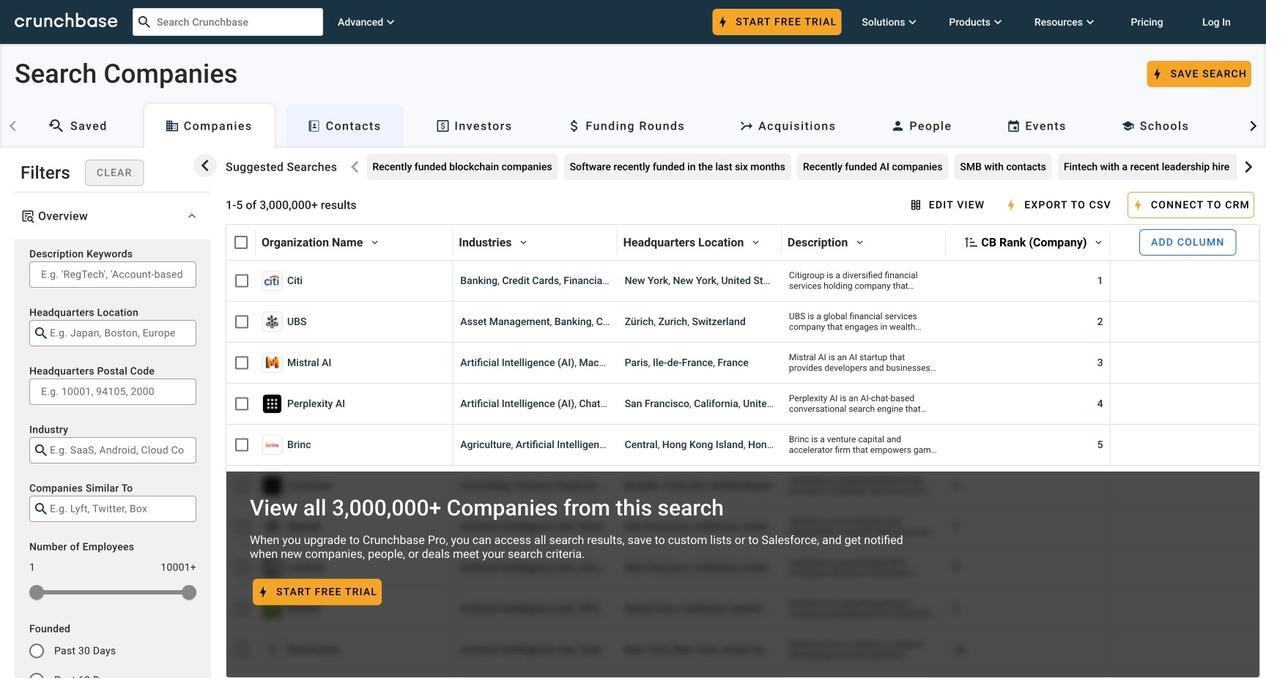Task type: vqa. For each thing, say whether or not it's contained in the screenshot.
E.g. Japan, Boston, Europe field
yes



Task type: locate. For each thing, give the bounding box(es) containing it.
region
[[15, 240, 211, 679]]

option group
[[19, 634, 196, 679]]

E.g. Japan, Boston, Europe field
[[50, 325, 185, 342]]

1 column settings image from the left
[[744, 231, 768, 254]]

column settings image
[[744, 231, 768, 254], [848, 231, 872, 254], [1088, 231, 1111, 254]]

mistral ai logo image
[[263, 354, 281, 372]]

2 horizontal spatial column settings image
[[1088, 231, 1111, 254]]

ubs logo image
[[263, 313, 281, 331]]

None field
[[29, 438, 196, 464]]

E.g. Lyft, Twitter, Box field
[[50, 501, 185, 518]]

0 horizontal spatial column settings image
[[744, 231, 768, 254]]

column settings image
[[363, 231, 387, 254], [512, 231, 535, 254]]

0 horizontal spatial column settings image
[[363, 231, 387, 254]]

1 horizontal spatial column settings image
[[848, 231, 872, 254]]

E.g. 'RegTech', 'Account-based Marketing', 'Account-based Selling'  field
[[41, 266, 185, 284]]

citi logo image
[[263, 272, 281, 290]]

1 horizontal spatial column settings image
[[512, 231, 535, 254]]

tab list
[[0, 98, 1267, 148]]

1 column settings image from the left
[[363, 231, 387, 254]]

2 column settings image from the left
[[512, 231, 535, 254]]

3 column settings image from the left
[[1088, 231, 1111, 254]]



Task type: describe. For each thing, give the bounding box(es) containing it.
2 column settings image from the left
[[848, 231, 872, 254]]

E.g. 10001, 94105, 2000 field
[[41, 383, 185, 401]]

Search Crunchbase field
[[133, 8, 323, 36]]

perplexity ai logo image
[[263, 395, 281, 413]]

brinc logo image
[[263, 436, 281, 454]]

E.g. SaaS, Android, Cloud Computing, Medical Device text field
[[50, 442, 185, 460]]



